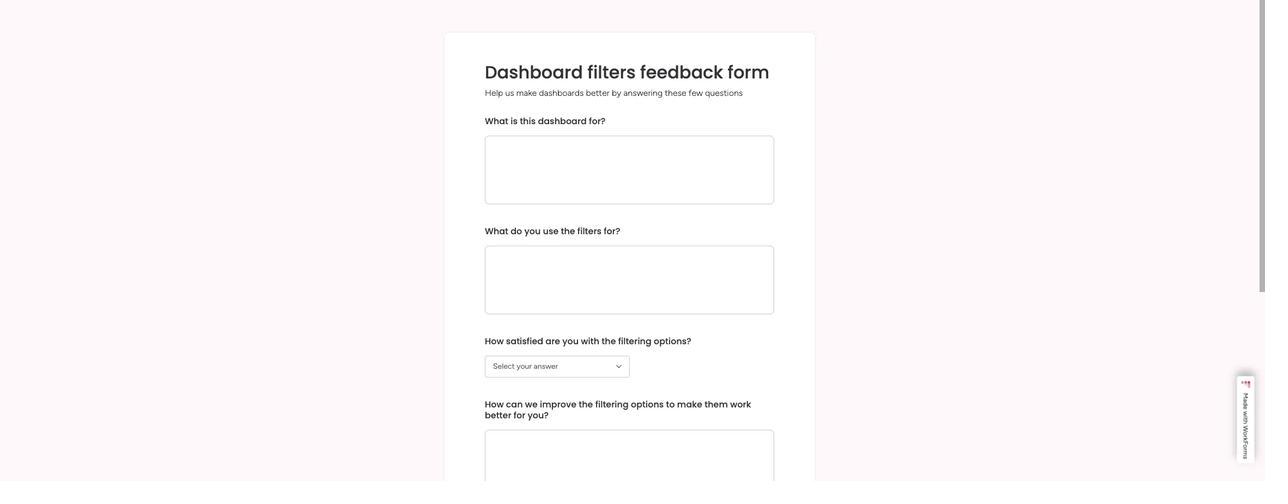 Task type: locate. For each thing, give the bounding box(es) containing it.
dashboard
[[538, 115, 587, 128]]

dashboards
[[539, 88, 584, 98]]

the inside group
[[561, 225, 576, 238]]

form
[[728, 60, 770, 85]]

what
[[485, 115, 509, 128], [485, 225, 509, 238]]

s
[[1242, 456, 1250, 459]]

r down f
[[1242, 449, 1250, 451]]

filtering left options on the bottom
[[596, 399, 629, 411]]

1 vertical spatial you
[[563, 335, 579, 348]]

make
[[517, 88, 537, 98], [678, 399, 703, 411]]

0 vertical spatial how
[[485, 335, 504, 348]]

1 vertical spatial r
[[1242, 449, 1250, 451]]

0 horizontal spatial make
[[517, 88, 537, 98]]

answer
[[534, 362, 559, 371]]

the for filtering
[[579, 399, 594, 411]]

What do you use the filters for? text field
[[485, 246, 775, 315]]

filtering inside how satisfied are you with the filtering options? group
[[619, 335, 652, 348]]

1 horizontal spatial the
[[579, 399, 594, 411]]

us
[[506, 88, 515, 98]]

0 vertical spatial the
[[561, 225, 576, 238]]

for? up what do you use the filters for? text field
[[604, 225, 621, 238]]

questions
[[706, 88, 743, 98]]

what left do
[[485, 225, 509, 238]]

1 how from the top
[[485, 335, 504, 348]]

few
[[689, 88, 704, 98]]

the right improve
[[579, 399, 594, 411]]

filtering left options?
[[619, 335, 652, 348]]

0 vertical spatial r
[[1242, 436, 1250, 438]]

1 vertical spatial o
[[1242, 445, 1250, 449]]

o up k
[[1242, 432, 1250, 436]]

1 vertical spatial how
[[485, 399, 504, 411]]

what is this dashboard for?
[[485, 115, 606, 128]]

you inside group
[[525, 225, 541, 238]]

how for how satisfied are you with the filtering options?
[[485, 335, 504, 348]]

the right use
[[561, 225, 576, 238]]

1 vertical spatial for?
[[604, 225, 621, 238]]

1 vertical spatial better
[[485, 410, 512, 422]]

how satisfied are you with the filtering options?
[[485, 335, 692, 348]]

options?
[[654, 335, 692, 348]]

2 r from the top
[[1242, 449, 1250, 451]]

the
[[561, 225, 576, 238], [602, 335, 616, 348], [579, 399, 594, 411]]

how satisfied are you with the filtering options? element
[[485, 335, 692, 348]]

m
[[1242, 451, 1250, 456]]

1 r from the top
[[1242, 436, 1250, 438]]

how
[[485, 335, 504, 348], [485, 399, 504, 411]]

o
[[1242, 432, 1250, 436], [1242, 445, 1250, 449]]

0 vertical spatial you
[[525, 225, 541, 238]]

what left is
[[485, 115, 509, 128]]

for?
[[590, 115, 606, 128], [604, 225, 621, 238]]

select
[[494, 362, 515, 371]]

0 vertical spatial better
[[586, 88, 610, 98]]

2 how from the top
[[485, 399, 504, 411]]

2 vertical spatial the
[[579, 399, 594, 411]]

for? inside group
[[590, 115, 606, 128]]

filters inside group
[[578, 225, 602, 238]]

filters
[[588, 60, 636, 85], [578, 225, 602, 238]]

filters up by
[[588, 60, 636, 85]]

better left by
[[586, 88, 610, 98]]

1 vertical spatial the
[[602, 335, 616, 348]]

w
[[1242, 411, 1250, 416]]

2 horizontal spatial the
[[602, 335, 616, 348]]

by
[[612, 88, 622, 98]]

0 horizontal spatial better
[[485, 410, 512, 422]]

with
[[582, 335, 600, 348]]

1 vertical spatial what
[[485, 225, 509, 238]]

how inside how can we improve the filtering options to make them work better for you?
[[485, 399, 504, 411]]

0 horizontal spatial you
[[525, 225, 541, 238]]

dashboard filters feedback form help us make dashboards better by answering these few questions
[[485, 60, 770, 98]]

form form
[[0, 0, 1266, 481]]

we
[[526, 399, 538, 411]]

1 what from the top
[[485, 115, 509, 128]]

a
[[1242, 399, 1250, 402]]

how for how can we improve the filtering options to make them work better for you?
[[485, 399, 504, 411]]

better
[[586, 88, 610, 98], [485, 410, 512, 422]]

r up f
[[1242, 436, 1250, 438]]

what for what do you use the filters for?
[[485, 225, 509, 238]]

o up 'm'
[[1242, 445, 1250, 449]]

the right the with
[[602, 335, 616, 348]]

can
[[507, 399, 523, 411]]

0 vertical spatial filtering
[[619, 335, 652, 348]]

0 vertical spatial make
[[517, 88, 537, 98]]

0 vertical spatial o
[[1242, 432, 1250, 436]]

you
[[525, 225, 541, 238], [563, 335, 579, 348]]

2 what from the top
[[485, 225, 509, 238]]

1 vertical spatial filters
[[578, 225, 602, 238]]

r
[[1242, 436, 1250, 438], [1242, 449, 1250, 451]]

your
[[517, 362, 532, 371]]

e
[[1242, 406, 1250, 410]]

1 horizontal spatial make
[[678, 399, 703, 411]]

the inside how can we improve the filtering options to make them work better for you?
[[579, 399, 594, 411]]

select your answer
[[494, 362, 559, 371]]

how left can
[[485, 399, 504, 411]]

d
[[1242, 402, 1250, 406]]

i
[[1242, 416, 1250, 418]]

t
[[1242, 418, 1250, 421]]

How can we improve the filtering options to make them work better for you? text field
[[485, 430, 775, 481]]

for? inside group
[[604, 225, 621, 238]]

1 vertical spatial make
[[678, 399, 703, 411]]

0 vertical spatial what
[[485, 115, 509, 128]]

what do you use the filters for?
[[485, 225, 621, 238]]

filters right use
[[578, 225, 602, 238]]

make right the to
[[678, 399, 703, 411]]

what inside group
[[485, 225, 509, 238]]

do
[[511, 225, 523, 238]]

0 vertical spatial for?
[[590, 115, 606, 128]]

1 horizontal spatial you
[[563, 335, 579, 348]]

you right do
[[525, 225, 541, 238]]

use
[[543, 225, 559, 238]]

work
[[731, 399, 752, 411]]

to
[[667, 399, 675, 411]]

you right are
[[563, 335, 579, 348]]

1 vertical spatial filtering
[[596, 399, 629, 411]]

them
[[705, 399, 729, 411]]

how inside how satisfied are you with the filtering options? group
[[485, 335, 504, 348]]

how up select
[[485, 335, 504, 348]]

what is this dashboard for? element
[[485, 115, 606, 128]]

1 horizontal spatial better
[[586, 88, 610, 98]]

filtering
[[619, 335, 652, 348], [596, 399, 629, 411]]

w
[[1242, 426, 1250, 432]]

1 o from the top
[[1242, 432, 1250, 436]]

what is this dashboard for? group
[[485, 108, 775, 218]]

make right us
[[517, 88, 537, 98]]

what inside group
[[485, 115, 509, 128]]

is
[[511, 115, 518, 128]]

for? right dashboard on the top of the page
[[590, 115, 606, 128]]

better left 'for'
[[485, 410, 512, 422]]

0 vertical spatial filters
[[588, 60, 636, 85]]

0 horizontal spatial the
[[561, 225, 576, 238]]

what do you use the filters for? group
[[485, 218, 775, 328]]



Task type: vqa. For each thing, say whether or not it's contained in the screenshot.
of within "Long description of your app as it will appear in the marketplace. Between 300 to 2,000 characters."
no



Task type: describe. For each thing, give the bounding box(es) containing it.
answering
[[624, 88, 663, 98]]

h
[[1242, 421, 1250, 424]]

What is this dashboard for? text field
[[485, 136, 775, 205]]

k
[[1242, 438, 1250, 441]]

are
[[546, 335, 561, 348]]

what for what is this dashboard for?
[[485, 115, 509, 128]]

feedback
[[641, 60, 724, 85]]

you?
[[528, 410, 549, 422]]

better inside how can we improve the filtering options to make them work better for you?
[[485, 410, 512, 422]]

how can we improve the filtering options to make them work better for you?
[[485, 399, 754, 422]]

filters inside "dashboard filters feedback form help us make dashboards better by answering these few questions"
[[588, 60, 636, 85]]

what do you use the filters for? element
[[485, 225, 621, 238]]

satisfied
[[507, 335, 544, 348]]

better inside "dashboard filters feedback form help us make dashboards better by answering these few questions"
[[586, 88, 610, 98]]

you inside group
[[563, 335, 579, 348]]

dashboard
[[485, 60, 583, 85]]

improve
[[540, 399, 577, 411]]

m a d e w i t h w o r k f o r m s button
[[1237, 376, 1255, 464]]

filtering inside how can we improve the filtering options to make them work better for you?
[[596, 399, 629, 411]]

how satisfied are you with the filtering options? group
[[485, 328, 775, 391]]

make inside "dashboard filters feedback form help us make dashboards better by answering these few questions"
[[517, 88, 537, 98]]

m a d e w i t h w o r k f o r m s
[[1242, 393, 1250, 459]]

help
[[485, 88, 504, 98]]

these
[[665, 88, 687, 98]]

2 o from the top
[[1242, 445, 1250, 449]]

for
[[514, 410, 526, 422]]

the for filters
[[561, 225, 576, 238]]

m
[[1242, 393, 1250, 399]]

options
[[631, 399, 664, 411]]

this
[[520, 115, 536, 128]]

f
[[1242, 441, 1250, 445]]

make inside how can we improve the filtering options to make them work better for you?
[[678, 399, 703, 411]]

how can we improve the filtering options to make them work better for you? element
[[485, 399, 775, 422]]

how can we improve the filtering options to make them work better for you? group
[[485, 391, 775, 481]]



